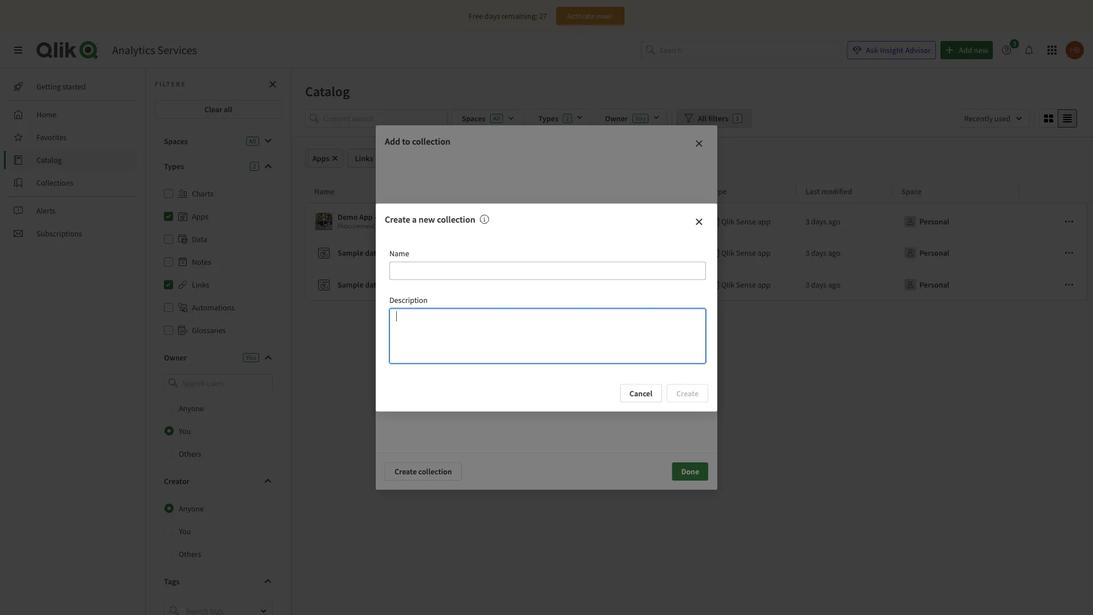 Task type: vqa. For each thing, say whether or not it's contained in the screenshot.
topmost TO
yes



Task type: locate. For each thing, give the bounding box(es) containing it.
links right apps button
[[355, 153, 373, 164]]

qlik for first personal button from the bottom 3 days ago cell
[[722, 280, 735, 290]]

3 days ago button for first personal button from the bottom 3 days ago cell
[[806, 276, 841, 294]]

filters
[[709, 113, 729, 124]]

1 vertical spatial 3 days ago
[[806, 248, 841, 258]]

pharmaceutical
[[763, 222, 808, 230]]

personal cell for 3 days ago cell for 3rd personal button from the bottom of the page
[[893, 203, 1020, 237]]

2 sense from the top
[[737, 248, 757, 258]]

etc.
[[810, 222, 820, 230]]

a inside dialog
[[412, 214, 417, 225]]

ago for first personal button from the bottom 3 days ago cell's 3 days ago button
[[829, 280, 841, 290]]

3
[[736, 114, 740, 123], [806, 216, 810, 227], [806, 248, 810, 258], [806, 280, 810, 290]]

and right products
[[666, 222, 677, 230]]

favorites link
[[9, 128, 137, 146]]

navigation pane element
[[0, 73, 145, 247]]

1 vertical spatial data
[[365, 248, 381, 258]]

0 horizontal spatial name
[[314, 186, 335, 196]]

procurement right -
[[394, 212, 439, 222]]

3 days ago button for 3 days ago cell associated with 2nd personal button from the bottom
[[806, 244, 841, 262]]

1 vertical spatial catalog
[[36, 155, 62, 165]]

create a new collection
[[385, 214, 476, 225]]

insight
[[880, 45, 904, 55]]

links down notes on the left of page
[[192, 280, 209, 290]]

create a new collection dialog
[[376, 204, 718, 412]]

2 cell from the top
[[1020, 237, 1089, 269]]

Description text field
[[390, 309, 706, 364]]

application
[[377, 222, 409, 230]]

1 horizontal spatial name
[[390, 248, 409, 258]]

name inside the create a new collection dialog
[[390, 248, 409, 258]]

2 vertical spatial personal
[[920, 280, 950, 290]]

1 vertical spatial apps
[[192, 211, 209, 222]]

filters region
[[292, 107, 1094, 137]]

1 others from the top
[[179, 449, 201, 459]]

1 horizontal spatial apps
[[313, 153, 330, 164]]

personal cell
[[893, 203, 1020, 237], [893, 237, 1020, 269], [893, 269, 1020, 301]]

2 sample from the top
[[338, 280, 364, 290]]

anyone down creator
[[179, 503, 204, 514]]

you inside owner option group
[[179, 426, 191, 436]]

create
[[385, 214, 411, 225], [395, 467, 417, 477]]

qlik sense app image
[[316, 213, 333, 230]]

a left global
[[425, 222, 429, 230]]

anyone down owner
[[179, 403, 204, 413]]

owner
[[164, 353, 187, 363]]

others inside creator option group
[[179, 549, 201, 559]]

1 vertical spatial personal button
[[902, 244, 952, 262]]

1 3 days ago cell from the top
[[797, 203, 893, 237]]

the right etc. in the top right of the page
[[821, 222, 832, 230]]

2 anyone from the top
[[179, 503, 204, 514]]

2 vertical spatial ago
[[829, 280, 841, 290]]

catalog
[[305, 83, 350, 100], [36, 155, 62, 165]]

qlik sense app cell
[[701, 203, 797, 237], [701, 237, 797, 269], [701, 269, 797, 301]]

1 horizontal spatial the
[[821, 222, 832, 230]]

create inside dialog
[[385, 214, 411, 225]]

1 vertical spatial sample data app button
[[315, 273, 697, 296]]

cell
[[1020, 203, 1089, 237], [1020, 237, 1089, 269], [1020, 269, 1089, 301]]

advisor
[[906, 45, 932, 55]]

recently used image
[[957, 109, 1030, 128]]

a
[[412, 214, 417, 225], [425, 222, 429, 230], [883, 222, 886, 230]]

1 vertical spatial to
[[713, 222, 719, 230]]

3 qlik sense app cell from the top
[[701, 269, 797, 301]]

1 anyone from the top
[[179, 403, 204, 413]]

others up creator
[[179, 449, 201, 459]]

done
[[682, 467, 700, 477]]

favorites
[[36, 132, 67, 142]]

companies
[[541, 222, 573, 230]]

collection inside button
[[419, 467, 452, 477]]

0 vertical spatial personal
[[920, 216, 950, 227]]

2 vertical spatial collection
[[419, 467, 452, 477]]

0 vertical spatial apps
[[313, 153, 330, 164]]

2 3 days ago cell from the top
[[797, 237, 893, 269]]

search tags image
[[170, 607, 179, 615]]

clear all
[[205, 104, 232, 115]]

2
[[253, 162, 256, 171]]

sample data app
[[338, 248, 395, 258], [338, 280, 395, 290]]

1 vertical spatial qlik
[[722, 248, 735, 258]]

1 vertical spatial anyone
[[179, 503, 204, 514]]

0 vertical spatial qlik
[[722, 216, 735, 227]]

3 qlik from the top
[[722, 280, 735, 290]]

1 personal from the top
[[920, 216, 950, 227]]

name
[[314, 186, 335, 196], [390, 248, 409, 258]]

0 vertical spatial others
[[179, 449, 201, 459]]

2 3 days ago from the top
[[806, 248, 841, 258]]

0 vertical spatial to
[[402, 136, 410, 147]]

anyone
[[179, 403, 204, 413], [179, 503, 204, 514]]

ago
[[829, 216, 841, 227], [829, 248, 841, 258], [829, 280, 841, 290]]

1 qlik sense app cell from the top
[[701, 203, 797, 237]]

electronic
[[610, 222, 638, 230]]

0 horizontal spatial sap
[[379, 212, 392, 222]]

anyone inside creator option group
[[179, 503, 204, 514]]

1 vertical spatial create
[[395, 467, 417, 477]]

2 sample data app from the top
[[338, 280, 395, 290]]

catalog link
[[9, 151, 137, 169]]

sap right -
[[379, 212, 392, 222]]

1 vertical spatial qlik sense app
[[722, 248, 771, 258]]

0 horizontal spatial and
[[666, 222, 677, 230]]

1 vertical spatial sample data app
[[338, 280, 395, 290]]

personal
[[920, 216, 950, 227], [920, 248, 950, 258], [920, 280, 950, 290]]

apps left links button
[[313, 153, 330, 164]]

0 vertical spatial 3 days ago
[[806, 216, 841, 227]]

you for owner option group
[[179, 426, 191, 436]]

procurement
[[394, 212, 439, 222], [338, 222, 375, 230]]

1 vertical spatial collection
[[437, 214, 476, 225]]

global
[[430, 222, 448, 230]]

automations
[[192, 303, 235, 313]]

to right close icon
[[713, 222, 719, 230]]

0 vertical spatial sense
[[737, 216, 757, 227]]

0 vertical spatial create
[[385, 214, 411, 225]]

0 horizontal spatial from
[[410, 222, 424, 230]]

sample
[[338, 248, 364, 258], [338, 280, 364, 290]]

1 vertical spatial others
[[179, 549, 201, 559]]

1 3 days ago from the top
[[806, 216, 841, 227]]

0 horizontal spatial links
[[192, 280, 209, 290]]

1 horizontal spatial to
[[713, 222, 719, 230]]

description
[[390, 295, 428, 305]]

create inside button
[[395, 467, 417, 477]]

3 3 days ago button from the top
[[806, 276, 841, 294]]

and
[[666, 222, 677, 230], [751, 222, 762, 230]]

0 vertical spatial links
[[355, 153, 373, 164]]

app for qlik sense app cell for 3 days ago cell associated with 2nd personal button from the bottom
[[758, 248, 771, 258]]

1 qlik from the top
[[722, 216, 735, 227]]

3 3 days ago cell from the top
[[797, 269, 893, 301]]

qlik
[[722, 216, 735, 227], [722, 248, 735, 258], [722, 280, 735, 290]]

apps button
[[305, 149, 343, 168]]

activate now!
[[567, 11, 614, 21]]

from left global
[[410, 222, 424, 230]]

links
[[355, 153, 373, 164], [192, 280, 209, 290]]

0 vertical spatial sample
[[338, 248, 364, 258]]

0 horizontal spatial a
[[412, 214, 417, 225]]

0 vertical spatial data
[[833, 222, 846, 230]]

1 vertical spatial personal
[[920, 248, 950, 258]]

0 vertical spatial sample data app
[[338, 248, 395, 258]]

to inside dialog
[[402, 136, 410, 147]]

others up tags
[[179, 549, 201, 559]]

Search text field
[[660, 41, 841, 59]]

add
[[385, 136, 400, 147]]

cancel button
[[620, 384, 663, 403]]

3 sense from the top
[[737, 280, 757, 290]]

3 qlik sense app from the top
[[722, 280, 771, 290]]

1 sense from the top
[[737, 216, 757, 227]]

from right the "comes"
[[868, 222, 881, 230]]

2 personal cell from the top
[[893, 237, 1020, 269]]

1 vertical spatial links
[[192, 280, 209, 290]]

2 horizontal spatial a
[[883, 222, 886, 230]]

name down application
[[390, 248, 409, 258]]

0 vertical spatial personal button
[[902, 212, 952, 231]]

home
[[36, 109, 57, 120]]

bw
[[900, 222, 909, 230]]

2 vertical spatial personal button
[[902, 276, 952, 294]]

0 vertical spatial 3 days ago button
[[806, 212, 841, 231]]

qlik sense app cell for 3 days ago cell for 3rd personal button from the bottom of the page
[[701, 203, 797, 237]]

procurement right 'qlik sense app' image
[[338, 222, 375, 230]]

you inside creator option group
[[179, 526, 191, 536]]

anyone inside owner option group
[[179, 403, 204, 413]]

to right add in the top of the page
[[402, 136, 410, 147]]

data
[[833, 222, 846, 230], [365, 248, 381, 258], [365, 280, 381, 290]]

2 3 days ago button from the top
[[806, 244, 841, 262]]

alerts
[[36, 206, 56, 216]]

1 vertical spatial sample
[[338, 280, 364, 290]]

sample data app down app
[[338, 248, 395, 258]]

data
[[192, 234, 207, 244]]

3 days ago cell
[[797, 203, 893, 237], [797, 237, 893, 269], [797, 269, 893, 301]]

0 vertical spatial qlik sense app
[[722, 216, 771, 227]]

1 3 days ago button from the top
[[806, 212, 841, 231]]

0 vertical spatial ago
[[829, 216, 841, 227]]

3 days ago for 3 days ago cell for 3rd personal button from the bottom of the page's 3 days ago button
[[806, 216, 841, 227]]

qlik sense app
[[722, 216, 771, 227], [722, 248, 771, 258], [722, 280, 771, 290]]

now!
[[597, 11, 614, 21]]

3 3 days ago from the top
[[806, 280, 841, 290]]

sense
[[737, 216, 757, 227], [737, 248, 757, 258], [737, 280, 757, 290]]

0 vertical spatial anyone
[[179, 403, 204, 413]]

others inside owner option group
[[179, 449, 201, 459]]

1 personal cell from the top
[[893, 203, 1020, 237]]

last modified
[[806, 186, 853, 196]]

qlik for 3 days ago cell associated with 2nd personal button from the bottom
[[722, 248, 735, 258]]

you
[[246, 353, 256, 362], [179, 426, 191, 436], [179, 526, 191, 536]]

1 horizontal spatial links
[[355, 153, 373, 164]]

anyone for owner option group
[[179, 403, 204, 413]]

sample data app up description
[[338, 280, 395, 290]]

create for create collection
[[395, 467, 417, 477]]

2 vertical spatial 3 days ago button
[[806, 276, 841, 294]]

analytics services
[[112, 43, 197, 57]]

personal cell for 3 days ago cell associated with 2nd personal button from the bottom
[[893, 237, 1020, 269]]

alerts link
[[9, 202, 137, 220]]

close image
[[695, 139, 704, 148]]

in
[[603, 222, 608, 230]]

remaining:
[[502, 11, 538, 21]]

2 vertical spatial qlik sense app
[[722, 280, 771, 290]]

1 vertical spatial 3 days ago button
[[806, 244, 841, 262]]

0 vertical spatial you
[[246, 353, 256, 362]]

3 ago from the top
[[829, 280, 841, 290]]

27
[[540, 11, 547, 21]]

to
[[402, 136, 410, 147], [713, 222, 719, 230]]

types
[[164, 161, 184, 171]]

2 vertical spatial data
[[365, 280, 381, 290]]

sap left bw
[[887, 222, 899, 230]]

collections
[[36, 178, 74, 188]]

sample data app button
[[315, 242, 697, 264], [315, 273, 697, 296]]

2 qlik sense app from the top
[[722, 248, 771, 258]]

the left daughter
[[502, 222, 513, 230]]

2 ago from the top
[[829, 248, 841, 258]]

collection
[[412, 136, 451, 147], [437, 214, 476, 225], [419, 467, 452, 477]]

tags
[[164, 576, 180, 587]]

others
[[179, 449, 201, 459], [179, 549, 201, 559]]

a left bw
[[883, 222, 886, 230]]

activate now! link
[[557, 7, 625, 25]]

days
[[485, 11, 500, 21], [812, 216, 827, 227], [812, 248, 827, 258], [812, 280, 827, 290]]

1 vertical spatial name
[[390, 248, 409, 258]]

1 ago from the top
[[829, 216, 841, 227]]

products
[[639, 222, 665, 230]]

2 sample data app button from the top
[[315, 273, 697, 296]]

3 days ago for first personal button from the bottom 3 days ago cell's 3 days ago button
[[806, 280, 841, 290]]

3 days ago
[[806, 216, 841, 227], [806, 248, 841, 258], [806, 280, 841, 290]]

1 horizontal spatial and
[[751, 222, 762, 230]]

2 vertical spatial sense
[[737, 280, 757, 290]]

subscriptions link
[[9, 224, 137, 243]]

1 from from the left
[[410, 222, 424, 230]]

ask insight advisor
[[867, 45, 932, 55]]

2 others from the top
[[179, 549, 201, 559]]

1 sample data app button from the top
[[315, 242, 697, 264]]

2 vertical spatial qlik
[[722, 280, 735, 290]]

1 sample data app from the top
[[338, 248, 395, 258]]

0 horizontal spatial the
[[502, 222, 513, 230]]

0 vertical spatial sample data app button
[[315, 242, 697, 264]]

catalog inside navigation pane element
[[36, 155, 62, 165]]

the
[[502, 222, 513, 230], [821, 222, 832, 230]]

2 qlik from the top
[[722, 248, 735, 258]]

1 vertical spatial sense
[[737, 248, 757, 258]]

2 qlik sense app cell from the top
[[701, 237, 797, 269]]

0 vertical spatial catalog
[[305, 83, 350, 100]]

1 the from the left
[[502, 222, 513, 230]]

apps up data
[[192, 211, 209, 222]]

3 for first personal button from the bottom 3 days ago cell
[[806, 280, 810, 290]]

2 vertical spatial 3 days ago
[[806, 280, 841, 290]]

creator button
[[155, 472, 282, 490]]

a left new
[[412, 214, 417, 225]]

Name text field
[[390, 262, 706, 280]]

free
[[469, 11, 483, 21]]

1 and from the left
[[666, 222, 677, 230]]

modified
[[822, 186, 853, 196]]

3 days ago button
[[806, 212, 841, 231], [806, 244, 841, 262], [806, 276, 841, 294]]

and right chemicals in the top of the page
[[751, 222, 762, 230]]

app
[[758, 216, 771, 227], [382, 248, 395, 258], [758, 248, 771, 258], [382, 280, 395, 290], [758, 280, 771, 290]]

1 vertical spatial you
[[179, 426, 191, 436]]

apps inside button
[[313, 153, 330, 164]]

sap
[[379, 212, 392, 222], [887, 222, 899, 230]]

1 horizontal spatial from
[[868, 222, 881, 230]]

3 cell from the top
[[1020, 269, 1089, 301]]

2 vertical spatial you
[[179, 526, 191, 536]]

1 vertical spatial ago
[[829, 248, 841, 258]]

0 horizontal spatial catalog
[[36, 155, 62, 165]]

sense for 3 days ago cell associated with 2nd personal button from the bottom
[[737, 248, 757, 258]]

name up 'qlik sense app' image
[[314, 186, 335, 196]]

1 qlik sense app from the top
[[722, 216, 771, 227]]

2 and from the left
[[751, 222, 762, 230]]

ago for 3 days ago cell for 3rd personal button from the bottom of the page's 3 days ago button
[[829, 216, 841, 227]]

0 horizontal spatial to
[[402, 136, 410, 147]]

3 personal cell from the top
[[893, 269, 1020, 301]]

ago for 3 days ago button corresponding to 3 days ago cell associated with 2nd personal button from the bottom
[[829, 248, 841, 258]]

1 cell from the top
[[1020, 203, 1089, 237]]



Task type: describe. For each thing, give the bounding box(es) containing it.
create for create a new collection
[[385, 214, 411, 225]]

app for qlik sense app cell associated with first personal button from the bottom 3 days ago cell
[[758, 280, 771, 290]]

create collection button
[[385, 463, 462, 481]]

analytics
[[112, 43, 155, 57]]

last
[[806, 186, 820, 196]]

ask insight advisor button
[[848, 41, 937, 59]]

holding
[[449, 222, 471, 230]]

notes
[[192, 257, 211, 267]]

others for creator option group on the bottom
[[179, 549, 201, 559]]

1 personal button from the top
[[902, 212, 952, 231]]

others for owner option group
[[179, 449, 201, 459]]

create collection
[[395, 467, 452, 477]]

3 inside filters region
[[736, 114, 740, 123]]

3 for 3 days ago cell associated with 2nd personal button from the bottom
[[806, 248, 810, 258]]

Content search text field
[[324, 109, 448, 128]]

sense for first personal button from the bottom 3 days ago cell
[[737, 280, 757, 290]]

sense for 3 days ago cell for 3rd personal button from the bottom of the page
[[737, 216, 757, 227]]

searchbar element
[[642, 41, 841, 59]]

anyone for creator option group on the bottom
[[179, 503, 204, 514]]

close image
[[695, 217, 704, 226]]

add to collection dialog
[[376, 125, 718, 490]]

3 days ago cell for 3rd personal button from the bottom of the page
[[797, 203, 893, 237]]

3 days ago button for 3 days ago cell for 3rd personal button from the bottom of the page
[[806, 212, 841, 231]]

getting started
[[36, 81, 86, 92]]

1 horizontal spatial sap
[[887, 222, 899, 230]]

analytics services element
[[112, 43, 197, 57]]

search tags element
[[170, 607, 179, 615]]

cancel
[[630, 388, 653, 399]]

0 horizontal spatial apps
[[192, 211, 209, 222]]

sample data app button for qlik sense app cell associated with first personal button from the bottom 3 days ago cell
[[315, 273, 697, 296]]

cell for personal cell related to 3 days ago cell associated with 2nd personal button from the bottom
[[1020, 237, 1089, 269]]

qlik sense app for 3 days ago cell associated with 2nd personal button from the bottom
[[722, 248, 771, 258]]

getting started link
[[9, 77, 137, 96]]

activate
[[567, 11, 595, 21]]

app
[[360, 212, 373, 222]]

demo app - sap procurement procurement application from a global holding company. the daughter companies are active in electronic products and automotive to chemicals and pharmaceutical etc. the data comes from a sap bw system.
[[338, 212, 932, 230]]

tags button
[[155, 572, 282, 591]]

you for creator option group on the bottom
[[179, 526, 191, 536]]

2 personal from the top
[[920, 248, 950, 258]]

sample data app button for qlik sense app cell for 3 days ago cell associated with 2nd personal button from the bottom
[[315, 242, 697, 264]]

to inside demo app - sap procurement procurement application from a global holding company. the daughter companies are active in electronic products and automotive to chemicals and pharmaceutical etc. the data comes from a sap bw system.
[[713, 222, 719, 230]]

qlik sense app for 3 days ago cell for 3rd personal button from the bottom of the page
[[722, 216, 771, 227]]

1 horizontal spatial a
[[425, 222, 429, 230]]

3 days ago for 3 days ago button corresponding to 3 days ago cell associated with 2nd personal button from the bottom
[[806, 248, 841, 258]]

qlik sense app cell for first personal button from the bottom 3 days ago cell
[[701, 269, 797, 301]]

all
[[224, 104, 232, 115]]

sample data app for first personal button from the bottom 3 days ago cell
[[338, 280, 395, 290]]

app for 3 days ago cell for 3rd personal button from the bottom of the page qlik sense app cell
[[758, 216, 771, 227]]

all filters
[[698, 113, 729, 124]]

add to collection
[[385, 136, 451, 147]]

qlik sense app for first personal button from the bottom 3 days ago cell
[[722, 280, 771, 290]]

1 horizontal spatial catalog
[[305, 83, 350, 100]]

automotive
[[679, 222, 712, 230]]

2 personal button from the top
[[902, 244, 952, 262]]

free days remaining: 27
[[469, 11, 547, 21]]

collections link
[[9, 174, 137, 192]]

are
[[574, 222, 583, 230]]

clear
[[205, 104, 222, 115]]

0 vertical spatial collection
[[412, 136, 451, 147]]

1 sample from the top
[[338, 248, 364, 258]]

chemicals
[[720, 222, 750, 230]]

cell for personal cell associated with 3 days ago cell for 3rd personal button from the bottom of the page
[[1020, 203, 1089, 237]]

new
[[419, 214, 435, 225]]

active
[[584, 222, 602, 230]]

3 for 3 days ago cell for 3rd personal button from the bottom of the page
[[806, 216, 810, 227]]

links button
[[348, 149, 387, 168]]

all
[[698, 113, 707, 124]]

data for qlik sense app cell for 3 days ago cell associated with 2nd personal button from the bottom
[[365, 248, 381, 258]]

sample data app for 3 days ago cell associated with 2nd personal button from the bottom
[[338, 248, 395, 258]]

ask
[[867, 45, 879, 55]]

qlik sense app cell for 3 days ago cell associated with 2nd personal button from the bottom
[[701, 237, 797, 269]]

data for qlik sense app cell associated with first personal button from the bottom 3 days ago cell
[[365, 280, 381, 290]]

owner option group
[[155, 397, 282, 465]]

creator
[[164, 476, 190, 486]]

open image
[[260, 608, 267, 615]]

subscriptions
[[36, 228, 82, 239]]

0 vertical spatial name
[[314, 186, 335, 196]]

services
[[158, 43, 197, 57]]

done button
[[673, 463, 709, 481]]

-
[[375, 212, 377, 222]]

3 days ago cell for first personal button from the bottom
[[797, 269, 893, 301]]

2 from from the left
[[868, 222, 881, 230]]

type
[[710, 186, 727, 196]]

home link
[[9, 105, 137, 124]]

2 the from the left
[[821, 222, 832, 230]]

1 horizontal spatial procurement
[[394, 212, 439, 222]]

links inside button
[[355, 153, 373, 164]]

close sidebar menu image
[[14, 46, 23, 55]]

data inside demo app - sap procurement procurement application from a global holding company. the daughter companies are active in electronic products and automotive to chemicals and pharmaceutical etc. the data comes from a sap bw system.
[[833, 222, 846, 230]]

creator option group
[[155, 497, 282, 565]]

daughter
[[514, 222, 540, 230]]

getting
[[36, 81, 61, 92]]

collection inside dialog
[[437, 214, 476, 225]]

switch view group
[[1040, 109, 1078, 128]]

0 horizontal spatial procurement
[[338, 222, 375, 230]]

comes
[[848, 222, 866, 230]]

clear all button
[[155, 100, 282, 118]]

cell for first personal button from the bottom 3 days ago cell's personal cell
[[1020, 269, 1089, 301]]

3 personal from the top
[[920, 280, 950, 290]]

system.
[[911, 222, 932, 230]]

space
[[902, 186, 922, 196]]

3 days ago cell for 2nd personal button from the bottom
[[797, 237, 893, 269]]

filters
[[155, 80, 186, 89]]

personal cell for first personal button from the bottom 3 days ago cell
[[893, 269, 1020, 301]]

glossaries
[[192, 325, 226, 336]]

3 personal button from the top
[[902, 276, 952, 294]]

qlik for 3 days ago cell for 3rd personal button from the bottom of the page
[[722, 216, 735, 227]]

started
[[62, 81, 86, 92]]

company.
[[473, 222, 500, 230]]

demo
[[338, 212, 358, 222]]

charts
[[192, 189, 214, 199]]



